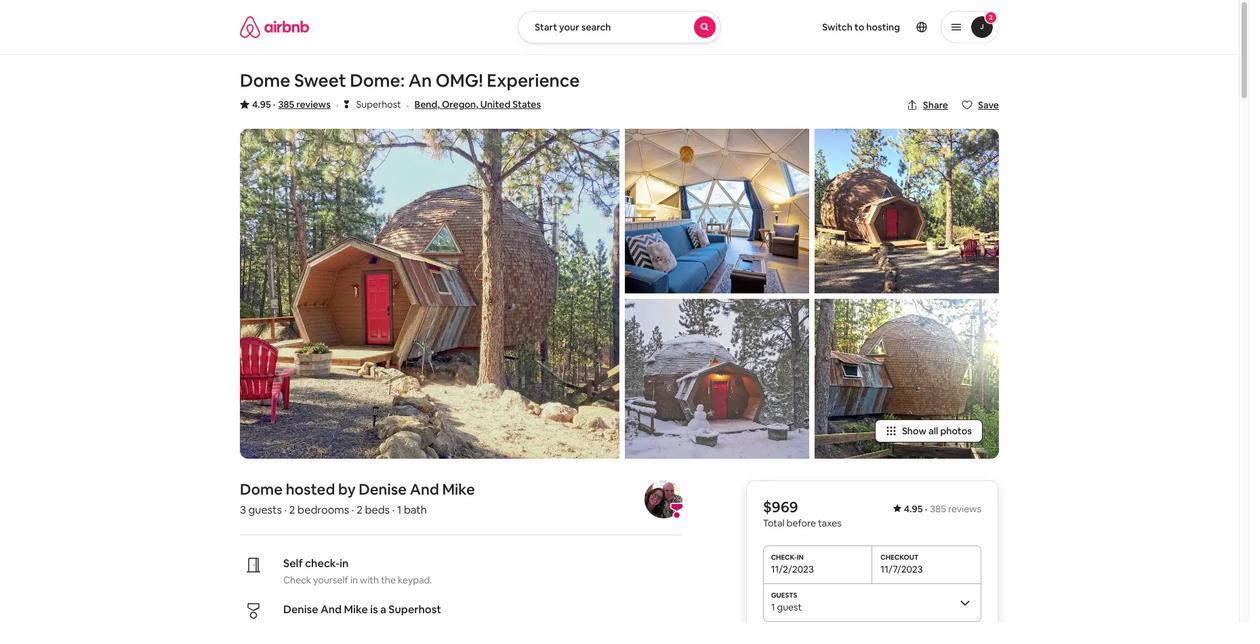 Task type: locate. For each thing, give the bounding box(es) containing it.
3
[[240, 503, 246, 517]]

switch to hosting link
[[815, 13, 909, 41]]

denise down check
[[283, 603, 318, 617]]

$969 total before taxes
[[763, 498, 842, 530]]

all
[[929, 425, 939, 437]]

4.95 left 385 reviews button
[[252, 98, 271, 111]]

show
[[903, 425, 927, 437]]

0 horizontal spatial 385
[[278, 98, 295, 111]]

the
[[381, 574, 396, 586]]

0 horizontal spatial 4.95 · 385 reviews
[[252, 98, 331, 111]]

0 horizontal spatial 1
[[397, 503, 402, 517]]

guests
[[249, 503, 282, 517]]

dome inside the dome hosted by denise and mike 3 guests · 2 bedrooms · 2 beds · 1 bath
[[240, 480, 283, 499]]

superhost
[[356, 98, 401, 111], [389, 603, 442, 617]]

dome:
[[350, 69, 405, 92]]

2
[[990, 13, 993, 22], [289, 503, 295, 517], [357, 503, 363, 517]]

1 horizontal spatial in
[[351, 574, 358, 586]]

dome up 385 reviews button
[[240, 69, 291, 92]]

1 horizontal spatial denise
[[359, 480, 407, 499]]

is
[[370, 603, 378, 617]]

dome sweet dome: an omg! experience image 1 image
[[240, 129, 620, 459]]

dome
[[240, 69, 291, 92], [240, 480, 283, 499]]

1 guest
[[772, 601, 802, 614]]

hosting
[[867, 21, 901, 33]]

1 horizontal spatial 4.95
[[905, 503, 923, 515]]

in
[[340, 557, 349, 571], [351, 574, 358, 586]]

1
[[397, 503, 402, 517], [772, 601, 775, 614]]

keypad.
[[398, 574, 432, 586]]

4.95 up 11/7/2023
[[905, 503, 923, 515]]

1 vertical spatial 1
[[772, 601, 775, 614]]

0 horizontal spatial denise
[[283, 603, 318, 617]]

before
[[787, 517, 816, 530]]

bend, oregon, united states button
[[415, 96, 541, 113]]

denise up the beds
[[359, 480, 407, 499]]

to
[[855, 21, 865, 33]]

superhost down "keypad."
[[389, 603, 442, 617]]

your
[[560, 21, 580, 33]]

1 vertical spatial denise
[[283, 603, 318, 617]]

4.95
[[252, 98, 271, 111], [905, 503, 923, 515]]

2 horizontal spatial 2
[[990, 13, 993, 22]]

sweet
[[294, 69, 346, 92]]

experience
[[487, 69, 580, 92]]

a
[[380, 603, 387, 617]]

0 vertical spatial denise
[[359, 480, 407, 499]]

0 vertical spatial dome
[[240, 69, 291, 92]]

385
[[278, 98, 295, 111], [931, 503, 947, 515]]

1 horizontal spatial 385
[[931, 503, 947, 515]]

0 vertical spatial 1
[[397, 503, 402, 517]]

1 vertical spatial 4.95 · 385 reviews
[[905, 503, 982, 515]]

4.95 · 385 reviews
[[252, 98, 331, 111], [905, 503, 982, 515]]

2 button
[[941, 11, 1000, 43]]

an
[[409, 69, 432, 92]]

cute front entry image
[[815, 129, 1000, 294]]

1 left bath
[[397, 503, 402, 517]]

·
[[273, 98, 276, 111], [336, 98, 339, 113], [407, 98, 409, 113], [284, 503, 287, 517], [352, 503, 354, 517], [392, 503, 395, 517], [925, 503, 928, 515]]

search
[[582, 21, 611, 33]]

denise
[[359, 480, 407, 499], [283, 603, 318, 617]]

mike
[[344, 603, 368, 617]]

start
[[535, 21, 558, 33]]

1 vertical spatial in
[[351, 574, 358, 586]]

reviews
[[297, 98, 331, 111], [949, 503, 982, 515]]

yourself
[[314, 574, 348, 586]]

1 vertical spatial dome
[[240, 480, 283, 499]]

1 horizontal spatial 1
[[772, 601, 775, 614]]

dome up the guests
[[240, 480, 283, 499]]

0 vertical spatial 4.95
[[252, 98, 271, 111]]

0 vertical spatial reviews
[[297, 98, 331, 111]]

1 vertical spatial 4.95
[[905, 503, 923, 515]]

in left with
[[351, 574, 358, 586]]

the treehouse effect image
[[815, 299, 1000, 459]]

1 inside dropdown button
[[772, 601, 775, 614]]

0 horizontal spatial reviews
[[297, 98, 331, 111]]

share
[[923, 99, 949, 111]]

1 horizontal spatial reviews
[[949, 503, 982, 515]]

0 horizontal spatial 4.95
[[252, 98, 271, 111]]

in up yourself
[[340, 557, 349, 571]]

superhost down the dome:
[[356, 98, 401, 111]]

hosted
[[286, 480, 335, 499]]

0 vertical spatial in
[[340, 557, 349, 571]]

switch
[[823, 21, 853, 33]]

photos
[[941, 425, 972, 437]]

0 vertical spatial superhost
[[356, 98, 401, 111]]

1 left guest
[[772, 601, 775, 614]]

1 dome from the top
[[240, 69, 291, 92]]

with
[[360, 574, 379, 586]]

2 dome from the top
[[240, 480, 283, 499]]

guest
[[778, 601, 802, 614]]

denise and mike is a superhost. learn more about denise and mike. image
[[645, 481, 683, 519], [645, 481, 683, 519]]



Task type: describe. For each thing, give the bounding box(es) containing it.
0 horizontal spatial in
[[340, 557, 349, 571]]

beds
[[365, 503, 390, 517]]

save button
[[957, 94, 1005, 117]]

385 reviews button
[[278, 98, 331, 111]]

and
[[321, 603, 342, 617]]

0 vertical spatial 4.95 · 385 reviews
[[252, 98, 331, 111]]

1 vertical spatial reviews
[[949, 503, 982, 515]]

united
[[481, 98, 511, 111]]

dome for dome hosted by denise and mike 3 guests · 2 bedrooms · 2 beds · 1 bath
[[240, 480, 283, 499]]

save
[[979, 99, 1000, 111]]

denise inside the dome hosted by denise and mike 3 guests · 2 bedrooms · 2 beds · 1 bath
[[359, 480, 407, 499]]

1 horizontal spatial 4.95 · 385 reviews
[[905, 503, 982, 515]]

dome for dome sweet dome: an omg! experience
[[240, 69, 291, 92]]

11/2/2023
[[772, 563, 814, 576]]

oregon,
[[442, 98, 479, 111]]

self
[[283, 557, 303, 571]]

check-
[[305, 557, 340, 571]]

by
[[338, 480, 356, 499]]

0 vertical spatial 385
[[278, 98, 295, 111]]

start your search button
[[518, 11, 722, 43]]

dome sweet dome: an omg! experience
[[240, 69, 580, 92]]

bend,
[[415, 98, 440, 111]]

show all photos
[[903, 425, 972, 437]]

bedrooms
[[298, 503, 349, 517]]

dome hosted by denise and mike 3 guests · 2 bedrooms · 2 beds · 1 bath
[[240, 480, 475, 517]]

Start your search search field
[[518, 11, 722, 43]]

and mike
[[410, 480, 475, 499]]

ready for snow! image
[[625, 299, 810, 459]]

· bend, oregon, united states
[[407, 98, 541, 113]]

1 vertical spatial 385
[[931, 503, 947, 515]]

taxes
[[819, 517, 842, 530]]

denise and mike is a superhost
[[283, 603, 442, 617]]

check
[[283, 574, 311, 586]]

1 vertical spatial superhost
[[389, 603, 442, 617]]

0 horizontal spatial 2
[[289, 503, 295, 517]]

1 inside the dome hosted by denise and mike 3 guests · 2 bedrooms · 2 beds · 1 bath
[[397, 503, 402, 517]]

view of upstairs living space image
[[625, 129, 810, 294]]

1 horizontal spatial 2
[[357, 503, 363, 517]]

omg!
[[436, 69, 483, 92]]

switch to hosting
[[823, 21, 901, 33]]

start your search
[[535, 21, 611, 33]]

profile element
[[738, 0, 1000, 54]]

11/7/2023
[[881, 563, 923, 576]]

$969
[[763, 498, 799, 517]]

2 inside dropdown button
[[990, 13, 993, 22]]

󰀃
[[344, 98, 349, 111]]

show all photos button
[[875, 420, 983, 443]]

share button
[[902, 94, 954, 117]]

1 guest button
[[763, 584, 982, 622]]

self check-in check yourself in with the keypad.
[[283, 557, 432, 586]]

bath
[[404, 503, 427, 517]]

total
[[763, 517, 785, 530]]

states
[[513, 98, 541, 111]]



Task type: vqa. For each thing, say whether or not it's contained in the screenshot.
haven't
no



